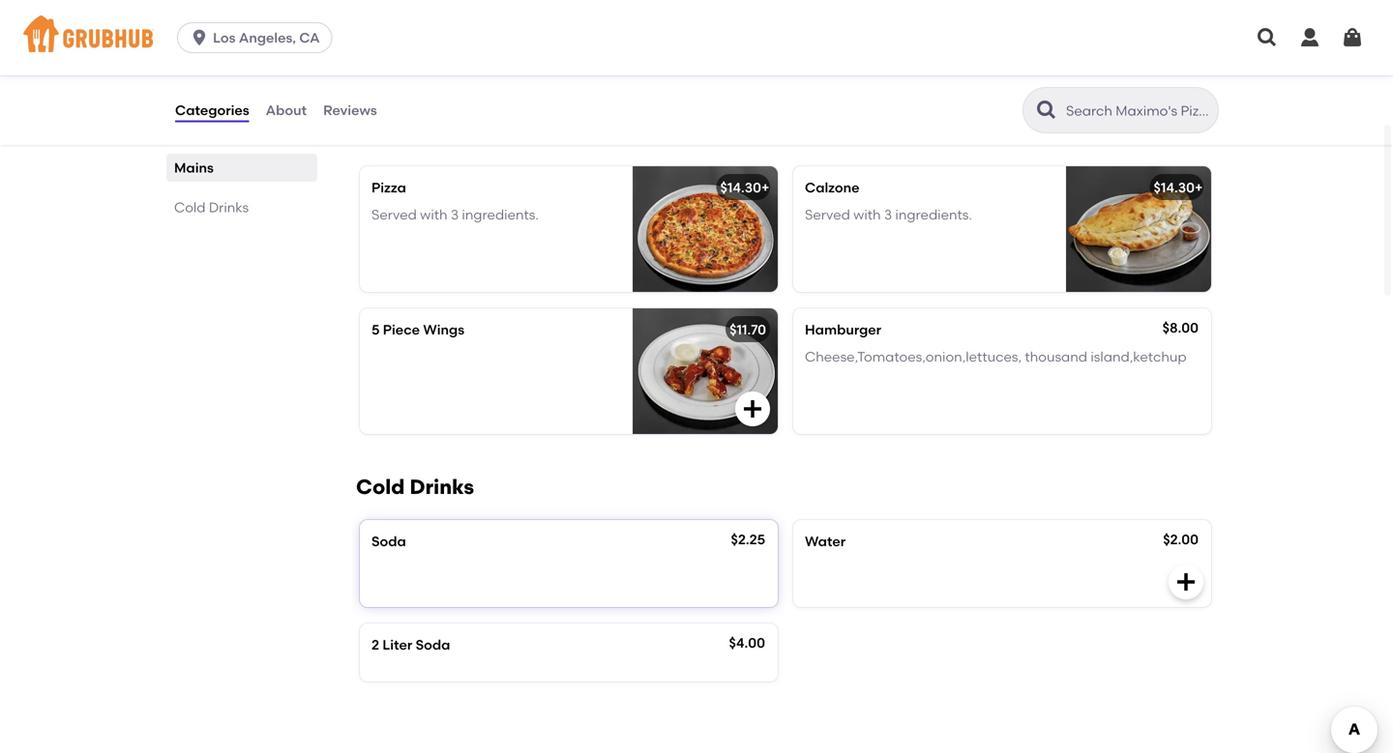 Task type: vqa. For each thing, say whether or not it's contained in the screenshot.
"Add" to the top
no



Task type: describe. For each thing, give the bounding box(es) containing it.
reviews
[[323, 102, 377, 118]]

cheese,tomatoes,onion,lettuces, thousand island,ketchup
[[805, 349, 1187, 365]]

ingredients. for pizza
[[462, 207, 539, 223]]

Search Maximo's Pizza search field
[[1065, 102, 1213, 120]]

served with 3 ingredients. for pizza
[[372, 207, 539, 223]]

piece
[[383, 322, 420, 338]]

about button
[[265, 75, 308, 145]]

categories
[[175, 102, 249, 118]]

search icon image
[[1036, 99, 1059, 122]]

reviews button
[[322, 75, 378, 145]]

0 vertical spatial drinks
[[209, 165, 249, 182]]

2 vertical spatial drinks
[[410, 475, 474, 500]]

1 horizontal spatial soda
[[416, 637, 450, 654]]

$14.30 for calzone
[[1154, 179, 1195, 196]]

5 piece wings image
[[633, 309, 778, 434]]

$11.70
[[730, 322, 766, 338]]

los
[[213, 30, 236, 46]]

1 horizontal spatial mains
[[356, 121, 417, 145]]

svg image
[[190, 28, 209, 47]]

5
[[372, 322, 380, 338]]

3 for calzone
[[884, 207, 892, 223]]

pizza
[[372, 179, 406, 196]]

angeles,
[[239, 30, 296, 46]]

ingredients. for calzone
[[896, 207, 973, 223]]

water
[[805, 534, 846, 550]]

with for calzone
[[854, 207, 881, 223]]

los angeles, ca button
[[177, 22, 340, 53]]

$14.30 + for calzone
[[1154, 179, 1203, 196]]

thousand
[[1025, 349, 1088, 365]]

2 liter soda
[[372, 637, 450, 654]]

$8.00
[[1163, 320, 1199, 336]]

cheese,tomatoes,onion,lettuces,
[[805, 349, 1022, 365]]

2 vertical spatial cold drinks
[[356, 475, 474, 500]]

calzone image
[[1067, 166, 1212, 292]]



Task type: locate. For each thing, give the bounding box(es) containing it.
$2.25
[[731, 532, 766, 548]]

served with 3 ingredients. down pizza
[[372, 207, 539, 223]]

mains down the reviews
[[356, 121, 417, 145]]

pizza image
[[633, 166, 778, 292]]

served
[[372, 207, 417, 223], [805, 207, 850, 223]]

1 with from the left
[[420, 207, 448, 223]]

2
[[372, 637, 379, 654]]

3
[[451, 207, 459, 223], [884, 207, 892, 223]]

$2.00
[[1163, 532, 1199, 548]]

2 $14.30 from the left
[[1154, 179, 1195, 196]]

served with 3 ingredients. down calzone in the right top of the page
[[805, 207, 973, 223]]

1 horizontal spatial $14.30 +
[[1154, 179, 1203, 196]]

ca
[[299, 30, 320, 46]]

3 for pizza
[[451, 207, 459, 223]]

$14.30 + for pizza
[[721, 179, 770, 196]]

main navigation navigation
[[0, 0, 1394, 75]]

soda
[[372, 534, 406, 550], [416, 637, 450, 654]]

0 horizontal spatial $14.30
[[721, 179, 762, 196]]

served with 3 ingredients.
[[372, 207, 539, 223], [805, 207, 973, 223]]

$14.30 left calzone in the right top of the page
[[721, 179, 762, 196]]

1 vertical spatial mains
[[174, 159, 214, 176]]

drinks
[[209, 165, 249, 182], [209, 199, 249, 216], [410, 475, 474, 500]]

1 vertical spatial cold drinks
[[174, 199, 249, 216]]

0 horizontal spatial +
[[762, 179, 770, 196]]

cold drinks
[[174, 165, 249, 182], [174, 199, 249, 216], [356, 475, 474, 500]]

1 horizontal spatial 3
[[884, 207, 892, 223]]

calzone
[[805, 179, 860, 196]]

0 horizontal spatial mains
[[174, 159, 214, 176]]

2 served with 3 ingredients. from the left
[[805, 207, 973, 223]]

ingredients.
[[462, 207, 539, 223], [896, 207, 973, 223]]

served for pizza
[[372, 207, 417, 223]]

2 served from the left
[[805, 207, 850, 223]]

mains down categories button
[[174, 159, 214, 176]]

2 3 from the left
[[884, 207, 892, 223]]

1 served from the left
[[372, 207, 417, 223]]

los angeles, ca
[[213, 30, 320, 46]]

$14.30
[[721, 179, 762, 196], [1154, 179, 1195, 196]]

2 vertical spatial cold
[[356, 475, 405, 500]]

$14.30 + down search maximo's pizza search box
[[1154, 179, 1203, 196]]

0 vertical spatial mains
[[356, 121, 417, 145]]

0 horizontal spatial with
[[420, 207, 448, 223]]

1 horizontal spatial $14.30
[[1154, 179, 1195, 196]]

$4.00
[[729, 635, 766, 652]]

0 vertical spatial cold drinks
[[174, 165, 249, 182]]

0 horizontal spatial served with 3 ingredients.
[[372, 207, 539, 223]]

island,ketchup
[[1091, 349, 1187, 365]]

0 vertical spatial cold
[[174, 165, 206, 182]]

2 + from the left
[[1195, 179, 1203, 196]]

1 horizontal spatial ingredients.
[[896, 207, 973, 223]]

1 $14.30 from the left
[[721, 179, 762, 196]]

served down calzone in the right top of the page
[[805, 207, 850, 223]]

wings
[[423, 322, 465, 338]]

about
[[266, 102, 307, 118]]

liter
[[383, 637, 413, 654]]

2 with from the left
[[854, 207, 881, 223]]

1 horizontal spatial served with 3 ingredients.
[[805, 207, 973, 223]]

2 $14.30 + from the left
[[1154, 179, 1203, 196]]

+ for calzone
[[1195, 179, 1203, 196]]

1 horizontal spatial served
[[805, 207, 850, 223]]

1 ingredients. from the left
[[462, 207, 539, 223]]

1 3 from the left
[[451, 207, 459, 223]]

0 horizontal spatial 3
[[451, 207, 459, 223]]

served for calzone
[[805, 207, 850, 223]]

5 piece wings
[[372, 322, 465, 338]]

0 horizontal spatial ingredients.
[[462, 207, 539, 223]]

1 + from the left
[[762, 179, 770, 196]]

1 $14.30 + from the left
[[721, 179, 770, 196]]

+ for pizza
[[762, 179, 770, 196]]

$14.30 + left calzone in the right top of the page
[[721, 179, 770, 196]]

0 horizontal spatial $14.30 +
[[721, 179, 770, 196]]

served with 3 ingredients. for calzone
[[805, 207, 973, 223]]

$14.30 for pizza
[[721, 179, 762, 196]]

1 horizontal spatial with
[[854, 207, 881, 223]]

categories button
[[174, 75, 250, 145]]

with
[[420, 207, 448, 223], [854, 207, 881, 223]]

1 served with 3 ingredients. from the left
[[372, 207, 539, 223]]

0 horizontal spatial served
[[372, 207, 417, 223]]

cold
[[174, 165, 206, 182], [174, 199, 206, 216], [356, 475, 405, 500]]

svg image
[[1256, 26, 1279, 49], [1299, 26, 1322, 49], [1341, 26, 1365, 49], [741, 398, 765, 421], [1175, 571, 1198, 594]]

1 vertical spatial cold
[[174, 199, 206, 216]]

$14.30 +
[[721, 179, 770, 196], [1154, 179, 1203, 196]]

2 ingredients. from the left
[[896, 207, 973, 223]]

served down pizza
[[372, 207, 417, 223]]

1 vertical spatial soda
[[416, 637, 450, 654]]

1 vertical spatial drinks
[[209, 199, 249, 216]]

1 horizontal spatial +
[[1195, 179, 1203, 196]]

+
[[762, 179, 770, 196], [1195, 179, 1203, 196]]

mains
[[356, 121, 417, 145], [174, 159, 214, 176]]

hamburger
[[805, 322, 882, 338]]

$14.30 down search maximo's pizza search box
[[1154, 179, 1195, 196]]

0 vertical spatial soda
[[372, 534, 406, 550]]

0 horizontal spatial soda
[[372, 534, 406, 550]]

with for pizza
[[420, 207, 448, 223]]



